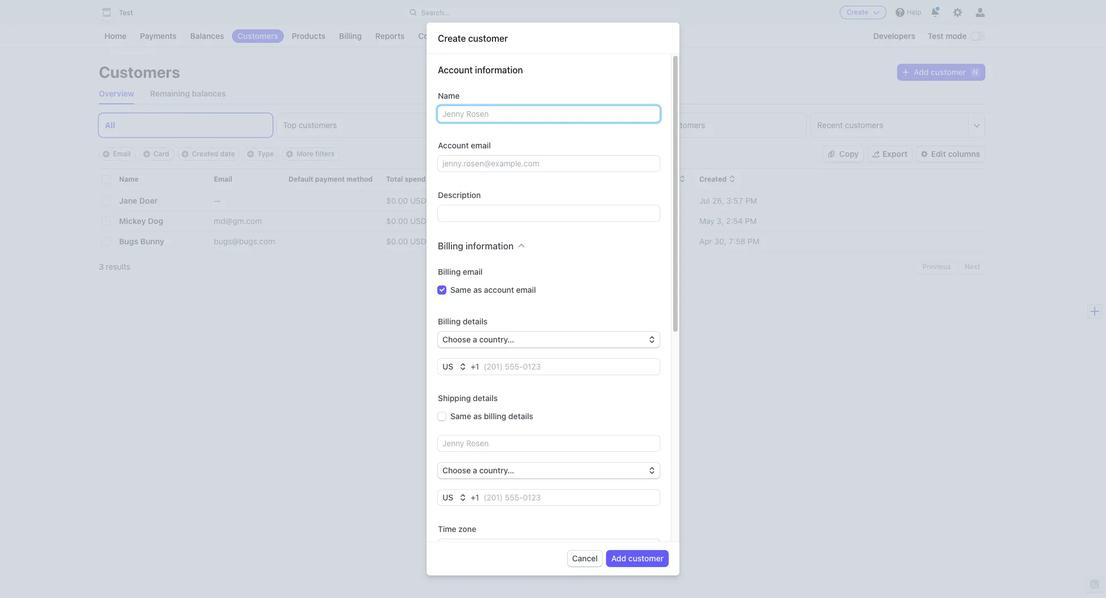 Task type: vqa. For each thing, say whether or not it's contained in the screenshot.
Choose a country… dropdown button
yes



Task type: describe. For each thing, give the bounding box(es) containing it.
all link
[[99, 113, 272, 137]]

information for account information
[[475, 65, 523, 75]]

billing information
[[438, 241, 514, 251]]

0 horizontal spatial name
[[119, 175, 139, 183]]

first-time customers
[[461, 120, 537, 130]]

more filters
[[296, 150, 335, 158]]

time
[[438, 524, 456, 534]]

md@gm.com link
[[214, 211, 289, 230]]

recent customers
[[817, 120, 883, 130]]

customers link
[[232, 29, 284, 43]]

mickey dog
[[119, 216, 163, 225]]

previous button
[[918, 260, 956, 274]]

bugs@bugs.com
[[214, 236, 275, 246]]

add customer inside add customer button
[[611, 554, 664, 563]]

jul 26, 3:57 pm
[[699, 196, 757, 205]]

account information
[[438, 65, 523, 75]]

3 0 link from the top
[[448, 232, 504, 250]]

create for create
[[847, 8, 868, 16]]

account
[[484, 285, 514, 295]]

created for created date
[[192, 150, 218, 158]]

2 customers from the left
[[498, 120, 537, 130]]

details for shipping details
[[473, 393, 498, 403]]

shipping
[[438, 393, 471, 403]]

total spend
[[386, 175, 426, 183]]

1 choose a country… button from the top
[[438, 332, 660, 348]]

doer
[[139, 196, 158, 205]]

3
[[99, 262, 104, 271]]

previous
[[922, 262, 951, 271]]

reports
[[375, 31, 405, 41]]

developers
[[873, 31, 915, 41]]

add more filters image
[[286, 151, 293, 157]]

(201) 555-0123 telephone field
[[479, 490, 660, 506]]

remaining balances link
[[150, 84, 226, 104]]

— link
[[214, 191, 289, 210]]

edit columns
[[931, 149, 980, 159]]

more button
[[458, 29, 499, 43]]

same for same as account email
[[450, 285, 471, 295]]

payments link
[[134, 29, 182, 43]]

repeat customers link
[[633, 113, 807, 137]]

products
[[292, 31, 325, 41]]

created for created
[[699, 175, 727, 183]]

email for billing email
[[463, 267, 483, 277]]

as for billing
[[473, 411, 482, 421]]

7:58
[[729, 236, 746, 246]]

a for 1st choose a country… dropdown button from the top of the page
[[473, 335, 477, 344]]

connect link
[[413, 29, 455, 43]]

overview
[[99, 89, 134, 98]]

type
[[258, 150, 274, 158]]

billing for billing
[[339, 31, 362, 41]]

total
[[386, 175, 403, 183]]

1 for (201) 555-0123 telephone field
[[476, 493, 479, 502]]

information for billing information
[[466, 241, 514, 251]]

default
[[289, 175, 313, 183]]

test button
[[99, 5, 144, 20]]

2 horizontal spatial customer
[[931, 67, 966, 77]]

last payment
[[631, 175, 677, 183]]

columns
[[948, 149, 980, 159]]

tab list containing overview
[[99, 84, 985, 104]]

shipping details
[[438, 393, 498, 403]]

first-
[[461, 120, 480, 130]]

apr 30, 7:58 pm
[[699, 236, 759, 246]]

cancel button
[[568, 551, 602, 567]]

bugs bunny
[[119, 236, 164, 246]]

choose a country… for 1st choose a country… dropdown button from the top of the page
[[442, 335, 514, 344]]

filters
[[315, 150, 335, 158]]

description
[[438, 190, 481, 200]]

account for account information
[[438, 65, 473, 75]]

payment for last
[[647, 175, 677, 183]]

2 choose from the top
[[442, 466, 471, 475]]

(201) 555-0123 telephone field
[[479, 359, 660, 375]]

n
[[973, 68, 978, 76]]

2:54
[[726, 216, 743, 225]]

Account email email field
[[438, 156, 660, 172]]

add card image
[[143, 151, 150, 157]]

Select All checkbox
[[102, 176, 110, 183]]

edit
[[931, 149, 946, 159]]

svg image inside "copy" 'popup button'
[[828, 151, 835, 157]]

export
[[882, 149, 908, 159]]

0 horizontal spatial customer
[[468, 33, 508, 43]]

1 for (201) 555-0123 phone field at the bottom of the page
[[476, 362, 479, 371]]

3 results
[[99, 262, 130, 271]]

billing for billing information
[[438, 241, 463, 251]]

next
[[965, 262, 980, 271]]

developers link
[[868, 29, 921, 43]]

Name text field
[[438, 106, 660, 122]]

mode
[[946, 31, 967, 41]]

customer inside button
[[628, 554, 664, 563]]

select item checkbox for mickey dog
[[102, 217, 110, 225]]

time
[[480, 120, 496, 130]]

add type image
[[247, 151, 254, 157]]

products link
[[286, 29, 331, 43]]

copy
[[839, 149, 859, 159]]

card
[[153, 150, 169, 158]]

26,
[[712, 196, 724, 205]]

billing link
[[333, 29, 367, 43]]

copy button
[[824, 146, 863, 162]]

add inside button
[[611, 554, 626, 563]]

notifications image
[[931, 8, 940, 17]]

+ for (201) 555-0123 telephone field
[[471, 493, 476, 502]]

billing details
[[438, 317, 488, 326]]



Task type: locate. For each thing, give the bounding box(es) containing it.
a
[[473, 335, 477, 344], [473, 466, 477, 475]]

0 vertical spatial tab list
[[99, 84, 985, 104]]

apr
[[699, 236, 712, 246]]

2 1 from the top
[[476, 493, 479, 502]]

0 horizontal spatial payment
[[315, 175, 345, 183]]

0 vertical spatial as
[[473, 285, 482, 295]]

1 vertical spatial customer
[[931, 67, 966, 77]]

0 horizontal spatial create
[[438, 33, 466, 43]]

1 + from the top
[[471, 362, 476, 371]]

customers up overview
[[99, 63, 180, 81]]

tab list up name text box
[[99, 84, 985, 104]]

same down billing email
[[450, 285, 471, 295]]

customer
[[468, 33, 508, 43], [931, 67, 966, 77], [628, 554, 664, 563]]

0 vertical spatial add customer
[[914, 67, 966, 77]]

add customer right cancel
[[611, 554, 664, 563]]

add
[[914, 67, 929, 77], [611, 554, 626, 563]]

0 link for jul 26, 3:57 pm
[[448, 191, 504, 210]]

1 horizontal spatial customer
[[628, 554, 664, 563]]

1 vertical spatial email
[[214, 175, 232, 183]]

0 vertical spatial choose
[[442, 335, 471, 344]]

remaining balances
[[150, 89, 226, 98]]

customers for repeat customers
[[667, 120, 705, 130]]

1 vertical spatial choose a country…
[[442, 466, 514, 475]]

2 + 1 from the top
[[471, 493, 479, 502]]

home link
[[99, 29, 132, 43]]

1 vertical spatial details
[[473, 393, 498, 403]]

+ up zone
[[471, 493, 476, 502]]

next button
[[960, 260, 985, 274]]

1 as from the top
[[473, 285, 482, 295]]

same for same as billing details
[[450, 411, 471, 421]]

0 vertical spatial account
[[438, 65, 473, 75]]

pm for may 3, 2:54 pm
[[745, 216, 757, 225]]

1 vertical spatial tab list
[[99, 113, 985, 137]]

account down the create customer
[[438, 65, 473, 75]]

customers for top customers
[[299, 120, 337, 130]]

0 vertical spatial email
[[471, 141, 491, 150]]

select item checkbox left "bugs"
[[102, 237, 110, 245]]

0 vertical spatial 0
[[448, 196, 453, 205]]

1 vertical spatial 1
[[476, 493, 479, 502]]

4 customers from the left
[[845, 120, 883, 130]]

billing
[[484, 411, 506, 421]]

create inside button
[[847, 8, 868, 16]]

choose a country… button
[[438, 332, 660, 348], [438, 463, 660, 479]]

2 0 from the top
[[448, 216, 453, 225]]

as left billing
[[473, 411, 482, 421]]

1 + 1 from the top
[[471, 362, 479, 371]]

choose a country… down billing details
[[442, 335, 514, 344]]

pm inside jul 26, 3:57 pm link
[[745, 196, 757, 205]]

0 vertical spatial same
[[450, 285, 471, 295]]

may 3, 2:54 pm link
[[699, 211, 985, 230]]

as for account
[[473, 285, 482, 295]]

0 horizontal spatial test
[[119, 8, 133, 17]]

test
[[119, 8, 133, 17], [928, 31, 944, 41]]

0 for bugs@bugs.com
[[448, 236, 453, 246]]

information down more button
[[475, 65, 523, 75]]

email down billing information
[[463, 267, 483, 277]]

1 horizontal spatial more
[[463, 31, 482, 41]]

1 vertical spatial as
[[473, 411, 482, 421]]

2 choose a country… from the top
[[442, 466, 514, 475]]

select item checkbox down select all option on the top left of page
[[102, 196, 110, 204]]

0 vertical spatial created
[[192, 150, 218, 158]]

created inside toolbar
[[192, 150, 218, 158]]

2 account from the top
[[438, 141, 469, 150]]

add right cancel
[[611, 554, 626, 563]]

created date
[[192, 150, 235, 158]]

1 vertical spatial same
[[450, 411, 471, 421]]

create
[[847, 8, 868, 16], [438, 33, 466, 43]]

more right the add more filters icon
[[296, 150, 313, 158]]

bugs bunny link
[[119, 232, 178, 250]]

+ 1 up zone
[[471, 493, 479, 502]]

0 up billing information
[[448, 196, 453, 205]]

2 vertical spatial customer
[[628, 554, 664, 563]]

account down the "first-"
[[438, 141, 469, 150]]

1 vertical spatial 0
[[448, 216, 453, 225]]

tab list
[[99, 84, 985, 104], [99, 113, 985, 137]]

search…
[[421, 8, 450, 17]]

+ 1 for (201) 555-0123 phone field at the bottom of the page
[[471, 362, 479, 371]]

may 3, 2:54 pm
[[699, 216, 757, 225]]

1 vertical spatial add
[[611, 554, 626, 563]]

1 horizontal spatial email
[[214, 175, 232, 183]]

billing for billing details
[[438, 317, 461, 326]]

+ 1 up the shipping details
[[471, 362, 479, 371]]

1 vertical spatial information
[[466, 241, 514, 251]]

1 choose a country… from the top
[[442, 335, 514, 344]]

mickey dog link
[[119, 211, 178, 230]]

more up account information
[[463, 31, 482, 41]]

0 vertical spatial +
[[471, 362, 476, 371]]

0 vertical spatial country…
[[479, 335, 514, 344]]

email
[[471, 141, 491, 150], [463, 267, 483, 277], [516, 285, 536, 295]]

0 vertical spatial choose a country…
[[442, 335, 514, 344]]

customers
[[238, 31, 278, 41], [99, 63, 180, 81]]

customers left products
[[238, 31, 278, 41]]

billing email
[[438, 267, 483, 277]]

select item checkbox for bugs bunny
[[102, 237, 110, 245]]

choose a country… button down jenny rosen text field
[[438, 463, 660, 479]]

pm inside may 3, 2:54 pm link
[[745, 216, 757, 225]]

remaining
[[150, 89, 190, 98]]

—
[[214, 196, 221, 205]]

1 horizontal spatial create
[[847, 8, 868, 16]]

create customer
[[438, 33, 508, 43]]

default payment method
[[289, 175, 373, 183]]

2 country… from the top
[[479, 466, 514, 475]]

2 vertical spatial details
[[508, 411, 533, 421]]

+ 1
[[471, 362, 479, 371], [471, 493, 479, 502]]

0 vertical spatial customers
[[238, 31, 278, 41]]

pm inside apr 30, 7:58 pm link
[[748, 236, 759, 246]]

created up 26,
[[699, 175, 727, 183]]

svg image
[[903, 69, 909, 76], [828, 151, 835, 157]]

all
[[105, 120, 115, 130]]

0 vertical spatial add
[[914, 67, 929, 77]]

choose a country… down same as billing details
[[442, 466, 514, 475]]

same down shipping
[[450, 411, 471, 421]]

1 vertical spatial a
[[473, 466, 477, 475]]

more for more
[[463, 31, 482, 41]]

1 vertical spatial test
[[928, 31, 944, 41]]

create button
[[840, 6, 887, 19]]

create up the developers link
[[847, 8, 868, 16]]

0 horizontal spatial svg image
[[828, 151, 835, 157]]

usd
[[410, 196, 427, 205], [528, 196, 545, 205], [582, 196, 599, 205], [410, 216, 427, 225], [528, 216, 545, 225], [582, 216, 599, 225], [410, 236, 427, 246], [528, 236, 545, 246]]

name down account information
[[438, 91, 460, 100]]

may
[[699, 216, 715, 225]]

email right account in the top of the page
[[516, 285, 536, 295]]

1 vertical spatial choose
[[442, 466, 471, 475]]

+ for (201) 555-0123 phone field at the bottom of the page
[[471, 362, 476, 371]]

billing down billing information
[[438, 267, 461, 277]]

balances link
[[185, 29, 230, 43]]

0 horizontal spatial created
[[192, 150, 218, 158]]

email down time
[[471, 141, 491, 150]]

name up "jane"
[[119, 175, 139, 183]]

0 vertical spatial 1
[[476, 362, 479, 371]]

1 vertical spatial more
[[296, 150, 313, 158]]

test left mode on the top right of page
[[928, 31, 944, 41]]

30,
[[714, 236, 726, 246]]

md@gm.com
[[214, 216, 262, 225]]

country… down billing
[[479, 466, 514, 475]]

repeat customers
[[639, 120, 705, 130]]

choose a country…
[[442, 335, 514, 344], [442, 466, 514, 475]]

tab list containing all
[[99, 113, 985, 137]]

+ up the shipping details
[[471, 362, 476, 371]]

customers right repeat
[[667, 120, 705, 130]]

more inside more button
[[463, 31, 482, 41]]

2 vertical spatial email
[[516, 285, 536, 295]]

2 as from the top
[[473, 411, 482, 421]]

add customer button
[[607, 551, 668, 567]]

3 0 from the top
[[448, 236, 453, 246]]

+
[[471, 362, 476, 371], [471, 493, 476, 502]]

3 customers from the left
[[667, 120, 705, 130]]

0 horizontal spatial more
[[296, 150, 313, 158]]

1 choose from the top
[[442, 335, 471, 344]]

1 vertical spatial svg image
[[828, 151, 835, 157]]

balances
[[192, 89, 226, 98]]

time zone
[[438, 524, 476, 534]]

repeat
[[639, 120, 665, 130]]

test inside test button
[[119, 8, 133, 17]]

1 up the shipping details
[[476, 362, 479, 371]]

test mode
[[928, 31, 967, 41]]

1 vertical spatial 0 link
[[448, 211, 504, 230]]

country… for 1st choose a country… dropdown button from the bottom
[[479, 466, 514, 475]]

details for billing details
[[463, 317, 488, 326]]

open overflow menu image
[[973, 122, 980, 128]]

email
[[113, 150, 131, 158], [214, 175, 232, 183]]

pm right 2:54
[[745, 216, 757, 225]]

0 horizontal spatial add
[[611, 554, 626, 563]]

2 vertical spatial 0 link
[[448, 232, 504, 250]]

1 payment from the left
[[315, 175, 345, 183]]

0 vertical spatial 0 link
[[448, 191, 504, 210]]

create for create customer
[[438, 33, 466, 43]]

Jenny Rosen text field
[[438, 436, 660, 451]]

billing down billing email
[[438, 317, 461, 326]]

billing for billing email
[[438, 267, 461, 277]]

+ 1 for (201) 555-0123 telephone field
[[471, 493, 479, 502]]

recent
[[817, 120, 843, 130]]

1 tab list from the top
[[99, 84, 985, 104]]

same as billing details
[[450, 411, 533, 421]]

1 vertical spatial email
[[463, 267, 483, 277]]

details up same as billing details
[[473, 393, 498, 403]]

customers for recent customers
[[845, 120, 883, 130]]

1 vertical spatial add customer
[[611, 554, 664, 563]]

1 vertical spatial + 1
[[471, 493, 479, 502]]

1 customers from the left
[[299, 120, 337, 130]]

1 1 from the top
[[476, 362, 479, 371]]

edit columns button
[[917, 146, 985, 162]]

1 horizontal spatial name
[[438, 91, 460, 100]]

0 vertical spatial customer
[[468, 33, 508, 43]]

1 a from the top
[[473, 335, 477, 344]]

payment for default
[[315, 175, 345, 183]]

pm right the 3:57
[[745, 196, 757, 205]]

details down same as account email on the top left
[[463, 317, 488, 326]]

2 tab list from the top
[[99, 113, 985, 137]]

2 select item checkbox from the top
[[102, 217, 110, 225]]

select item checkbox left the mickey
[[102, 217, 110, 225]]

2 + from the top
[[471, 493, 476, 502]]

Search… search field
[[403, 5, 680, 19]]

Description text field
[[438, 205, 660, 221]]

1 select item checkbox from the top
[[102, 196, 110, 204]]

method
[[347, 175, 373, 183]]

details right billing
[[508, 411, 533, 421]]

first-time customers link
[[455, 113, 629, 137]]

1 vertical spatial pm
[[745, 216, 757, 225]]

last
[[631, 175, 645, 183]]

bugs
[[119, 236, 138, 246]]

1 horizontal spatial test
[[928, 31, 944, 41]]

top
[[283, 120, 297, 130]]

2 same from the top
[[450, 411, 471, 421]]

spend
[[405, 175, 426, 183]]

add customer left "n"
[[914, 67, 966, 77]]

billing left 'reports'
[[339, 31, 362, 41]]

choose
[[442, 335, 471, 344], [442, 466, 471, 475]]

jane doer link
[[119, 191, 178, 210]]

toolbar containing email
[[99, 147, 340, 161]]

a for 1st choose a country… dropdown button from the bottom
[[473, 466, 477, 475]]

jul 26, 3:57 pm link
[[699, 191, 985, 210]]

1 horizontal spatial svg image
[[903, 69, 909, 76]]

1 0 link from the top
[[448, 191, 504, 210]]

select item checkbox for jane doer
[[102, 196, 110, 204]]

created right add created date image
[[192, 150, 218, 158]]

0 vertical spatial choose a country… button
[[438, 332, 660, 348]]

top customers link
[[277, 113, 450, 137]]

jane
[[119, 196, 137, 205]]

1 country… from the top
[[479, 335, 514, 344]]

1 vertical spatial customers
[[99, 63, 180, 81]]

2 vertical spatial select item checkbox
[[102, 237, 110, 245]]

3 select item checkbox from the top
[[102, 237, 110, 245]]

2 a from the top
[[473, 466, 477, 475]]

0 vertical spatial test
[[119, 8, 133, 17]]

choose a country… button up (201) 555-0123 phone field at the bottom of the page
[[438, 332, 660, 348]]

bugs@bugs.com link
[[214, 232, 289, 250]]

0 vertical spatial create
[[847, 8, 868, 16]]

0 link for may 3, 2:54 pm
[[448, 211, 504, 230]]

2 0 link from the top
[[448, 211, 504, 230]]

0
[[448, 196, 453, 205], [448, 216, 453, 225], [448, 236, 453, 246]]

customers right time
[[498, 120, 537, 130]]

recent customers link
[[811, 113, 968, 137]]

Select Item checkbox
[[102, 196, 110, 204], [102, 217, 110, 225], [102, 237, 110, 245]]

apr 30, 7:58 pm link
[[699, 232, 985, 250]]

same as account email
[[450, 285, 536, 295]]

account email
[[438, 141, 491, 150]]

1 vertical spatial name
[[119, 175, 139, 183]]

1 vertical spatial create
[[438, 33, 466, 43]]

email for account email
[[471, 141, 491, 150]]

0 horizontal spatial add customer
[[611, 554, 664, 563]]

0 vertical spatial svg image
[[903, 69, 909, 76]]

1 horizontal spatial add customer
[[914, 67, 966, 77]]

payment right last
[[647, 175, 677, 183]]

home
[[104, 31, 126, 41]]

3,
[[717, 216, 724, 225]]

0 up billing email
[[448, 236, 453, 246]]

customers right top
[[299, 120, 337, 130]]

tab list up account email email field
[[99, 113, 985, 137]]

test for test mode
[[928, 31, 944, 41]]

bunny
[[140, 236, 164, 246]]

billing
[[339, 31, 362, 41], [438, 241, 463, 251], [438, 267, 461, 277], [438, 317, 461, 326]]

0 for md@gm.com
[[448, 216, 453, 225]]

0 vertical spatial details
[[463, 317, 488, 326]]

add down test mode
[[914, 67, 929, 77]]

2 choose a country… button from the top
[[438, 463, 660, 479]]

1 horizontal spatial payment
[[647, 175, 677, 183]]

0 vertical spatial pm
[[745, 196, 757, 205]]

connect
[[418, 31, 450, 41]]

balances
[[190, 31, 224, 41]]

2 vertical spatial pm
[[748, 236, 759, 246]]

svg image down the developers link
[[903, 69, 909, 76]]

1 vertical spatial +
[[471, 493, 476, 502]]

as left account in the top of the page
[[473, 285, 482, 295]]

2 payment from the left
[[647, 175, 677, 183]]

country…
[[479, 335, 514, 344], [479, 466, 514, 475]]

test for test
[[119, 8, 133, 17]]

$0.00 usd link
[[386, 191, 448, 210], [504, 191, 558, 210], [558, 191, 631, 210], [386, 211, 448, 230], [504, 211, 558, 230], [558, 211, 631, 230], [386, 232, 448, 250], [504, 232, 558, 250]]

0 vertical spatial select item checkbox
[[102, 196, 110, 204]]

mickey
[[119, 216, 146, 225]]

1 horizontal spatial customers
[[238, 31, 278, 41]]

1 vertical spatial created
[[699, 175, 727, 183]]

1 vertical spatial country…
[[479, 466, 514, 475]]

customers up copy at the top
[[845, 120, 883, 130]]

1 vertical spatial choose a country… button
[[438, 463, 660, 479]]

results
[[106, 262, 130, 271]]

test up home
[[119, 8, 133, 17]]

0 vertical spatial name
[[438, 91, 460, 100]]

1 up zone
[[476, 493, 479, 502]]

more for more filters
[[296, 150, 313, 158]]

overview link
[[99, 84, 134, 104]]

1 vertical spatial account
[[438, 141, 469, 150]]

add created date image
[[182, 151, 188, 157]]

0 down description
[[448, 216, 453, 225]]

pm for jul 26, 3:57 pm
[[745, 196, 757, 205]]

1 horizontal spatial created
[[699, 175, 727, 183]]

0 for —
[[448, 196, 453, 205]]

pm right the 7:58
[[748, 236, 759, 246]]

1 same from the top
[[450, 285, 471, 295]]

1 account from the top
[[438, 65, 473, 75]]

0 vertical spatial a
[[473, 335, 477, 344]]

toolbar
[[99, 147, 340, 161]]

2 vertical spatial 0
[[448, 236, 453, 246]]

country… for 1st choose a country… dropdown button from the top of the page
[[479, 335, 514, 344]]

account for account email
[[438, 141, 469, 150]]

1 horizontal spatial add
[[914, 67, 929, 77]]

0 horizontal spatial email
[[113, 150, 131, 158]]

0 vertical spatial + 1
[[471, 362, 479, 371]]

information up billing email
[[466, 241, 514, 251]]

jane doer
[[119, 196, 158, 205]]

email up "—"
[[214, 175, 232, 183]]

$0.00 usd
[[386, 196, 427, 205], [504, 196, 545, 205], [558, 196, 599, 205], [386, 216, 427, 225], [504, 216, 545, 225], [558, 216, 599, 225], [386, 236, 427, 246], [504, 236, 545, 246]]

payment down filters
[[315, 175, 345, 183]]

country… down billing details
[[479, 335, 514, 344]]

0 vertical spatial more
[[463, 31, 482, 41]]

1 vertical spatial select item checkbox
[[102, 217, 110, 225]]

billing up billing email
[[438, 241, 463, 251]]

svg image left copy at the top
[[828, 151, 835, 157]]

dog
[[148, 216, 163, 225]]

email right add email image
[[113, 150, 131, 158]]

create down the search…
[[438, 33, 466, 43]]

0 vertical spatial email
[[113, 150, 131, 158]]

choose a country… for 1st choose a country… dropdown button from the bottom
[[442, 466, 514, 475]]

0 horizontal spatial customers
[[99, 63, 180, 81]]

pm for apr 30, 7:58 pm
[[748, 236, 759, 246]]

add email image
[[103, 151, 109, 157]]

1 0 from the top
[[448, 196, 453, 205]]

0 vertical spatial information
[[475, 65, 523, 75]]



